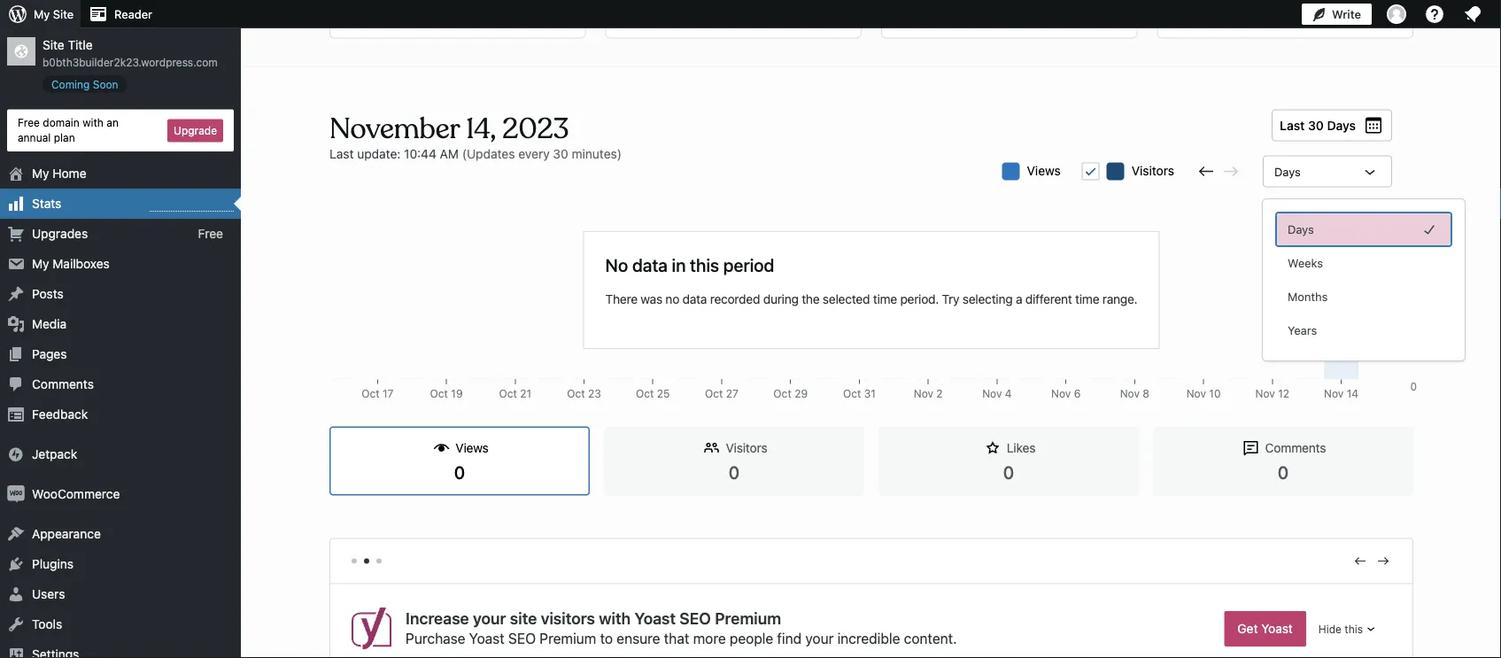 Task type: locate. For each thing, give the bounding box(es) containing it.
100,000 up weeks button
[[1377, 203, 1417, 216]]

17
[[383, 388, 394, 400]]

this right in
[[690, 254, 719, 275]]

6 oct from the left
[[705, 388, 723, 400]]

2 nov from the left
[[983, 388, 1002, 400]]

1 vertical spatial 2
[[937, 388, 943, 400]]

comments down 12
[[1266, 441, 1327, 455]]

1 horizontal spatial 2
[[1411, 203, 1417, 216]]

days inside 'button'
[[1288, 223, 1314, 236]]

0 inside visitors 0
[[729, 461, 740, 482]]

3 nov from the left
[[1052, 388, 1071, 400]]

my left the home
[[32, 166, 49, 181]]

comments
[[32, 377, 94, 392], [1266, 441, 1327, 455]]

my up posts
[[32, 257, 49, 271]]

site up title
[[53, 8, 74, 21]]

posts link
[[0, 279, 241, 309]]

last 30 days button
[[1272, 109, 1393, 141]]

appearance link
[[0, 519, 241, 549]]

get
[[1238, 622, 1258, 636]]

0 horizontal spatial visitors
[[726, 441, 768, 455]]

0 vertical spatial 100,000
[[1377, 203, 1417, 216]]

next image
[[1376, 553, 1392, 569]]

1 vertical spatial days
[[1275, 165, 1301, 178]]

0 vertical spatial last
[[1280, 118, 1305, 132]]

1 vertical spatial 30
[[553, 146, 569, 161]]

time
[[873, 292, 897, 307], [1076, 292, 1100, 307]]

oct left 27
[[705, 388, 723, 400]]

2 img image from the top
[[7, 486, 25, 503]]

oct left 19
[[430, 388, 448, 400]]

oct 29
[[774, 388, 808, 400]]

0 horizontal spatial 30
[[553, 146, 569, 161]]

oct for oct 27
[[705, 388, 723, 400]]

1 vertical spatial views
[[456, 441, 489, 455]]

1 vertical spatial img image
[[7, 486, 25, 503]]

media link
[[0, 309, 241, 339]]

7 oct from the left
[[774, 388, 792, 400]]

time left period.
[[873, 292, 897, 307]]

31
[[864, 388, 876, 400]]

30 right every
[[553, 146, 569, 161]]

img image for woocommerce
[[7, 486, 25, 503]]

img image inside the woocommerce link
[[7, 486, 25, 503]]

oct left the 23
[[567, 388, 585, 400]]

0 vertical spatial with
[[83, 116, 104, 129]]

annual plan
[[18, 131, 75, 144]]

2
[[1411, 203, 1417, 216], [937, 388, 943, 400]]

time left range.
[[1076, 292, 1100, 307]]

0 inside views 0
[[454, 461, 465, 482]]

stats
[[32, 196, 61, 211]]

1 100,000 from the top
[[1377, 203, 1417, 216]]

site left title
[[43, 38, 64, 52]]

oct left 25
[[636, 388, 654, 400]]

2 vertical spatial days
[[1288, 223, 1314, 236]]

6 nov from the left
[[1256, 388, 1276, 400]]

days inside button
[[1328, 118, 1356, 132]]

19
[[451, 388, 463, 400]]

home
[[53, 166, 86, 181]]

0 vertical spatial site
[[53, 8, 74, 21]]

100,000 2 0
[[1377, 203, 1417, 393]]

1 vertical spatial your
[[806, 630, 834, 647]]

1 horizontal spatial comments
[[1266, 441, 1327, 455]]

with left the "an"
[[83, 116, 104, 129]]

previous image
[[1353, 553, 1369, 569]]

1 img image from the top
[[7, 446, 25, 463]]

5 oct from the left
[[636, 388, 654, 400]]

oct 31
[[843, 388, 876, 400]]

0 inside comments 0
[[1278, 461, 1289, 482]]

nov right 31
[[914, 388, 934, 400]]

img image inside jetpack link
[[7, 446, 25, 463]]

yoast up "ensure"
[[635, 609, 676, 628]]

0 horizontal spatial comments
[[32, 377, 94, 392]]

Weeks button
[[1278, 247, 1451, 279]]

manage your notifications image
[[1463, 4, 1484, 25]]

100,000 right 14
[[1377, 388, 1417, 400]]

0 down 27
[[729, 461, 740, 482]]

days for days 'button'
[[1288, 223, 1314, 236]]

free down highest hourly views 0 image
[[198, 226, 223, 241]]

data left in
[[632, 254, 668, 275]]

0 vertical spatial views
[[1027, 163, 1061, 178]]

likes 0
[[1004, 441, 1036, 482]]

1 horizontal spatial free
[[198, 226, 223, 241]]

selecting
[[963, 292, 1013, 307]]

my
[[34, 8, 50, 21], [32, 166, 49, 181], [32, 257, 49, 271]]

0 horizontal spatial with
[[83, 116, 104, 129]]

there was no data recorded during the selected time period. try selecting a different time range.
[[606, 292, 1138, 307]]

data right no
[[683, 292, 707, 307]]

option group
[[1278, 214, 1451, 346]]

1 vertical spatial with
[[599, 609, 631, 628]]

my profile image
[[1387, 4, 1407, 24]]

5 nov from the left
[[1187, 388, 1207, 400]]

site
[[53, 8, 74, 21], [43, 38, 64, 52]]

oct 27
[[705, 388, 739, 400]]

30
[[1309, 118, 1324, 132], [553, 146, 569, 161]]

more
[[693, 630, 726, 647]]

free
[[18, 116, 40, 129], [198, 226, 223, 241]]

2 up weeks button
[[1411, 203, 1417, 216]]

days inside dropdown button
[[1275, 165, 1301, 178]]

29
[[795, 388, 808, 400]]

option group containing days
[[1278, 214, 1451, 346]]

period.
[[901, 292, 939, 307]]

1 horizontal spatial 30
[[1309, 118, 1324, 132]]

was
[[641, 292, 663, 307]]

title
[[68, 38, 93, 52]]

0 vertical spatial days
[[1328, 118, 1356, 132]]

period
[[724, 254, 775, 275]]

0 down 19
[[454, 461, 465, 482]]

4 oct from the left
[[567, 388, 585, 400]]

0 vertical spatial free
[[18, 116, 40, 129]]

0 vertical spatial visitors
[[1132, 163, 1175, 178]]

weeks
[[1288, 256, 1324, 270]]

1 vertical spatial comments
[[1266, 441, 1327, 455]]

1 nov from the left
[[914, 388, 934, 400]]

1 horizontal spatial your
[[806, 630, 834, 647]]

0 horizontal spatial time
[[873, 292, 897, 307]]

last
[[1280, 118, 1305, 132], [330, 146, 354, 161]]

hide
[[1319, 623, 1342, 635]]

0 vertical spatial 30
[[1309, 118, 1324, 132]]

stats link
[[0, 189, 241, 219]]

0 for likes 0
[[1004, 461, 1015, 482]]

nov left 4
[[983, 388, 1002, 400]]

Months button
[[1278, 281, 1451, 313]]

yoast inside get yoast button
[[1262, 622, 1293, 636]]

last left 'update:'
[[330, 146, 354, 161]]

4 nov from the left
[[1120, 388, 1140, 400]]

2 inside 100,000 2 0
[[1411, 203, 1417, 216]]

oct left 17
[[362, 388, 380, 400]]

img image
[[7, 446, 25, 463], [7, 486, 25, 503]]

1 oct from the left
[[362, 388, 380, 400]]

try
[[942, 292, 960, 307]]

with up to
[[599, 609, 631, 628]]

nov left 10
[[1187, 388, 1207, 400]]

my inside my mailboxes link
[[32, 257, 49, 271]]

0 horizontal spatial 2
[[937, 388, 943, 400]]

2 horizontal spatial yoast
[[1262, 622, 1293, 636]]

3 oct from the left
[[499, 388, 517, 400]]

img image left woocommerce
[[7, 486, 25, 503]]

your right find
[[806, 630, 834, 647]]

7 nov from the left
[[1325, 388, 1344, 400]]

0
[[1411, 381, 1417, 393], [454, 461, 465, 482], [729, 461, 740, 482], [1004, 461, 1015, 482], [1278, 461, 1289, 482]]

last up "days" dropdown button
[[1280, 118, 1305, 132]]

with inside "free domain with an annual plan"
[[83, 116, 104, 129]]

2 100,000 from the top
[[1377, 388, 1417, 400]]

my inside my home link
[[32, 166, 49, 181]]

1 horizontal spatial last
[[1280, 118, 1305, 132]]

am
[[440, 146, 459, 161]]

free for free
[[198, 226, 223, 241]]

nov left 6
[[1052, 388, 1071, 400]]

jetpack
[[32, 447, 77, 462]]

a
[[1016, 292, 1023, 307]]

1 horizontal spatial time
[[1076, 292, 1100, 307]]

incredible
[[838, 630, 901, 647]]

0 down likes
[[1004, 461, 1015, 482]]

with inside increase your site visitors with yoast seo premium purchase yoast seo premium to ensure that more people find your incredible content.
[[599, 609, 631, 628]]

0 down 12
[[1278, 461, 1289, 482]]

highest hourly views 0 image
[[150, 200, 234, 212]]

days
[[1328, 118, 1356, 132], [1275, 165, 1301, 178], [1288, 223, 1314, 236]]

views for views
[[1027, 163, 1061, 178]]

this
[[690, 254, 719, 275], [1345, 623, 1363, 635]]

comments 0
[[1266, 441, 1327, 482]]

my left reader link
[[34, 8, 50, 21]]

nov for nov 4
[[983, 388, 1002, 400]]

0 vertical spatial this
[[690, 254, 719, 275]]

years
[[1288, 324, 1318, 337]]

people
[[730, 630, 774, 647]]

views for views 0
[[456, 441, 489, 455]]

img image left jetpack
[[7, 446, 25, 463]]

2 left nov 4
[[937, 388, 943, 400]]

0 horizontal spatial your
[[473, 609, 506, 628]]

oct left 21
[[499, 388, 517, 400]]

nov for nov 12
[[1256, 388, 1276, 400]]

0 vertical spatial comments
[[32, 377, 94, 392]]

this right hide
[[1345, 623, 1363, 635]]

oct for oct 31
[[843, 388, 862, 400]]

users link
[[0, 579, 241, 610]]

0 vertical spatial my
[[34, 8, 50, 21]]

oct for oct 21
[[499, 388, 517, 400]]

yoast left seo
[[469, 630, 505, 647]]

nov 12
[[1256, 388, 1290, 400]]

100,000 for 100,000 2 0
[[1377, 203, 1417, 216]]

0 right 14
[[1411, 381, 1417, 393]]

0 inside likes 0
[[1004, 461, 1015, 482]]

visitors
[[1132, 163, 1175, 178], [726, 441, 768, 455]]

0 horizontal spatial this
[[690, 254, 719, 275]]

free inside "free domain with an annual plan"
[[18, 116, 40, 129]]

your left site
[[473, 609, 506, 628]]

1 vertical spatial visitors
[[726, 441, 768, 455]]

Days button
[[1278, 214, 1451, 245]]

write
[[1332, 8, 1362, 21]]

30 inside button
[[1309, 118, 1324, 132]]

nov 10
[[1187, 388, 1221, 400]]

30 up "days" dropdown button
[[1309, 118, 1324, 132]]

1 horizontal spatial visitors
[[1132, 163, 1175, 178]]

yoast right get
[[1262, 622, 1293, 636]]

november 14, 2023 last update: 10:44 am (updates every 30 minutes)
[[330, 111, 622, 161]]

1 horizontal spatial with
[[599, 609, 631, 628]]

2 for nov 2
[[937, 388, 943, 400]]

coming soon
[[51, 78, 118, 90]]

nov
[[914, 388, 934, 400], [983, 388, 1002, 400], [1052, 388, 1071, 400], [1120, 388, 1140, 400], [1187, 388, 1207, 400], [1256, 388, 1276, 400], [1325, 388, 1344, 400]]

my home
[[32, 166, 86, 181]]

1 vertical spatial data
[[683, 292, 707, 307]]

0 horizontal spatial free
[[18, 116, 40, 129]]

1 vertical spatial free
[[198, 226, 223, 241]]

8 oct from the left
[[843, 388, 862, 400]]

days up 'weeks'
[[1288, 223, 1314, 236]]

tools link
[[0, 610, 241, 640]]

oct
[[362, 388, 380, 400], [430, 388, 448, 400], [499, 388, 517, 400], [567, 388, 585, 400], [636, 388, 654, 400], [705, 388, 723, 400], [774, 388, 792, 400], [843, 388, 862, 400]]

1 vertical spatial this
[[1345, 623, 1363, 635]]

1 vertical spatial site
[[43, 38, 64, 52]]

2 time from the left
[[1076, 292, 1100, 307]]

no
[[666, 292, 680, 307]]

0 vertical spatial img image
[[7, 446, 25, 463]]

1 vertical spatial 100,000
[[1377, 388, 1417, 400]]

0 horizontal spatial yoast
[[469, 630, 505, 647]]

0 vertical spatial data
[[632, 254, 668, 275]]

nov left 14
[[1325, 388, 1344, 400]]

30 inside november 14, 2023 last update: 10:44 am (updates every 30 minutes)
[[553, 146, 569, 161]]

2 vertical spatial my
[[32, 257, 49, 271]]

2 oct from the left
[[430, 388, 448, 400]]

oct left 31
[[843, 388, 862, 400]]

nov left 8
[[1120, 388, 1140, 400]]

1 vertical spatial my
[[32, 166, 49, 181]]

None checkbox
[[1082, 163, 1100, 180]]

views inside views 0
[[456, 441, 489, 455]]

days for "days" dropdown button
[[1275, 165, 1301, 178]]

b0bth3builder2k23.wordpress.com
[[43, 56, 218, 68]]

during
[[763, 292, 799, 307]]

1 horizontal spatial views
[[1027, 163, 1061, 178]]

oct for oct 25
[[636, 388, 654, 400]]

find
[[777, 630, 802, 647]]

1 horizontal spatial this
[[1345, 623, 1363, 635]]

comments up 'feedback'
[[32, 377, 94, 392]]

in
[[672, 254, 686, 275]]

the
[[802, 292, 820, 307]]

pager controls element
[[330, 539, 1413, 584]]

plugins
[[32, 557, 74, 572]]

1 vertical spatial last
[[330, 146, 354, 161]]

nov left 12
[[1256, 388, 1276, 400]]

my site
[[34, 8, 74, 21]]

days down last 30 days
[[1275, 165, 1301, 178]]

my inside my site link
[[34, 8, 50, 21]]

free up annual plan
[[18, 116, 40, 129]]

jetpack link
[[0, 440, 241, 470]]

2023
[[503, 111, 569, 147]]

oct left 29
[[774, 388, 792, 400]]

november
[[330, 111, 460, 147]]

domain
[[43, 116, 80, 129]]

0 vertical spatial 2
[[1411, 203, 1417, 216]]

days up "days" dropdown button
[[1328, 118, 1356, 132]]

feedback
[[32, 407, 88, 422]]

0 horizontal spatial data
[[632, 254, 668, 275]]

nov 6
[[1052, 388, 1081, 400]]

site title b0bth3builder2k23.wordpress.com
[[43, 38, 218, 68]]

0 horizontal spatial last
[[330, 146, 354, 161]]

0 horizontal spatial views
[[456, 441, 489, 455]]

my for my mailboxes
[[32, 257, 49, 271]]



Task type: describe. For each thing, give the bounding box(es) containing it.
site
[[510, 609, 537, 628]]

14,
[[466, 111, 496, 147]]

27
[[726, 388, 739, 400]]

10
[[1210, 388, 1221, 400]]

an
[[107, 116, 119, 129]]

oct 21
[[499, 388, 532, 400]]

soon
[[93, 78, 118, 90]]

comments for comments 0
[[1266, 441, 1327, 455]]

get yoast button
[[1225, 611, 1307, 647]]

content.
[[904, 630, 957, 647]]

appearance
[[32, 527, 101, 541]]

oct 19
[[430, 388, 463, 400]]

visitors for visitors 0
[[726, 441, 768, 455]]

pages
[[32, 347, 67, 362]]

update:
[[357, 146, 401, 161]]

my mailboxes link
[[0, 249, 241, 279]]

premium
[[540, 630, 597, 647]]

to
[[600, 630, 613, 647]]

img image for jetpack
[[7, 446, 25, 463]]

oct for oct 23
[[567, 388, 585, 400]]

last 30 days
[[1280, 118, 1356, 132]]

nov for nov 2
[[914, 388, 934, 400]]

free for free domain with an annual plan
[[18, 116, 40, 129]]

nov 8
[[1120, 388, 1150, 400]]

100,000 for 100,000
[[1377, 388, 1417, 400]]

nov 2
[[914, 388, 943, 400]]

oct 25
[[636, 388, 670, 400]]

6
[[1074, 388, 1081, 400]]

my site link
[[0, 0, 81, 28]]

nov 4
[[983, 388, 1012, 400]]

days button
[[1263, 155, 1393, 187]]

woocommerce link
[[0, 479, 241, 509]]

0 inside 100,000 2 0
[[1411, 381, 1417, 393]]

feedback link
[[0, 400, 241, 430]]

coming
[[51, 78, 90, 90]]

free domain with an annual plan
[[18, 116, 119, 144]]

nov for nov 14
[[1325, 388, 1344, 400]]

users
[[32, 587, 65, 602]]

oct 17
[[362, 388, 394, 400]]

nov for nov 10
[[1187, 388, 1207, 400]]

nov for nov 8
[[1120, 388, 1140, 400]]

oct for oct 17
[[362, 388, 380, 400]]

range.
[[1103, 292, 1138, 307]]

1 horizontal spatial data
[[683, 292, 707, 307]]

pages link
[[0, 339, 241, 370]]

0 for views 0
[[454, 461, 465, 482]]

visitors 0
[[726, 441, 768, 482]]

23
[[588, 388, 601, 400]]

reader link
[[81, 0, 159, 28]]

likes
[[1007, 441, 1036, 455]]

last inside november 14, 2023 last update: 10:44 am (updates every 30 minutes)
[[330, 146, 354, 161]]

posts
[[32, 287, 64, 301]]

my for my site
[[34, 8, 50, 21]]

nov for nov 6
[[1052, 388, 1071, 400]]

plugins link
[[0, 549, 241, 579]]

0 for visitors 0
[[729, 461, 740, 482]]

months
[[1288, 290, 1328, 303]]

0 vertical spatial your
[[473, 609, 506, 628]]

upgrades
[[32, 226, 88, 241]]

1 time from the left
[[873, 292, 897, 307]]

help image
[[1425, 4, 1446, 25]]

oct for oct 19
[[430, 388, 448, 400]]

reader
[[114, 8, 152, 21]]

21
[[520, 388, 532, 400]]

ensure
[[617, 630, 661, 647]]

4
[[1005, 388, 1012, 400]]

no
[[606, 254, 628, 275]]

hide this button
[[1307, 612, 1392, 646]]

every
[[518, 146, 550, 161]]

site inside site title b0bth3builder2k23.wordpress.com
[[43, 38, 64, 52]]

25
[[657, 388, 670, 400]]

upgrade button
[[168, 119, 223, 142]]

that
[[664, 630, 690, 647]]

seo premium
[[680, 609, 782, 628]]

2 for 100,000 2 0
[[1411, 203, 1417, 216]]

oct 23
[[567, 388, 601, 400]]

10:44
[[404, 146, 437, 161]]

seo
[[508, 630, 536, 647]]

minutes)
[[572, 146, 622, 161]]

last inside button
[[1280, 118, 1305, 132]]

comments for comments
[[32, 377, 94, 392]]

Years button
[[1278, 315, 1451, 346]]

this inside button
[[1345, 623, 1363, 635]]

comments link
[[0, 370, 241, 400]]

recorded
[[710, 292, 760, 307]]

upgrade
[[174, 124, 217, 137]]

get yoast
[[1238, 622, 1293, 636]]

tools
[[32, 617, 62, 632]]

visitors
[[541, 609, 595, 628]]

my mailboxes
[[32, 257, 110, 271]]

views 0
[[454, 441, 489, 482]]

media
[[32, 317, 67, 331]]

oct for oct 29
[[774, 388, 792, 400]]

there
[[606, 292, 638, 307]]

(updates
[[462, 146, 515, 161]]

write link
[[1302, 0, 1372, 28]]

my for my home
[[32, 166, 49, 181]]

visitors for visitors
[[1132, 163, 1175, 178]]

no data in this period
[[606, 254, 775, 275]]

0 for comments 0
[[1278, 461, 1289, 482]]

14
[[1347, 388, 1359, 400]]

12
[[1279, 388, 1290, 400]]

nov 14
[[1325, 388, 1359, 400]]

increase your site visitors with yoast seo premium purchase yoast seo premium to ensure that more people find your incredible content.
[[406, 609, 957, 647]]

1 horizontal spatial yoast
[[635, 609, 676, 628]]



Task type: vqa. For each thing, say whether or not it's contained in the screenshot.
View:
no



